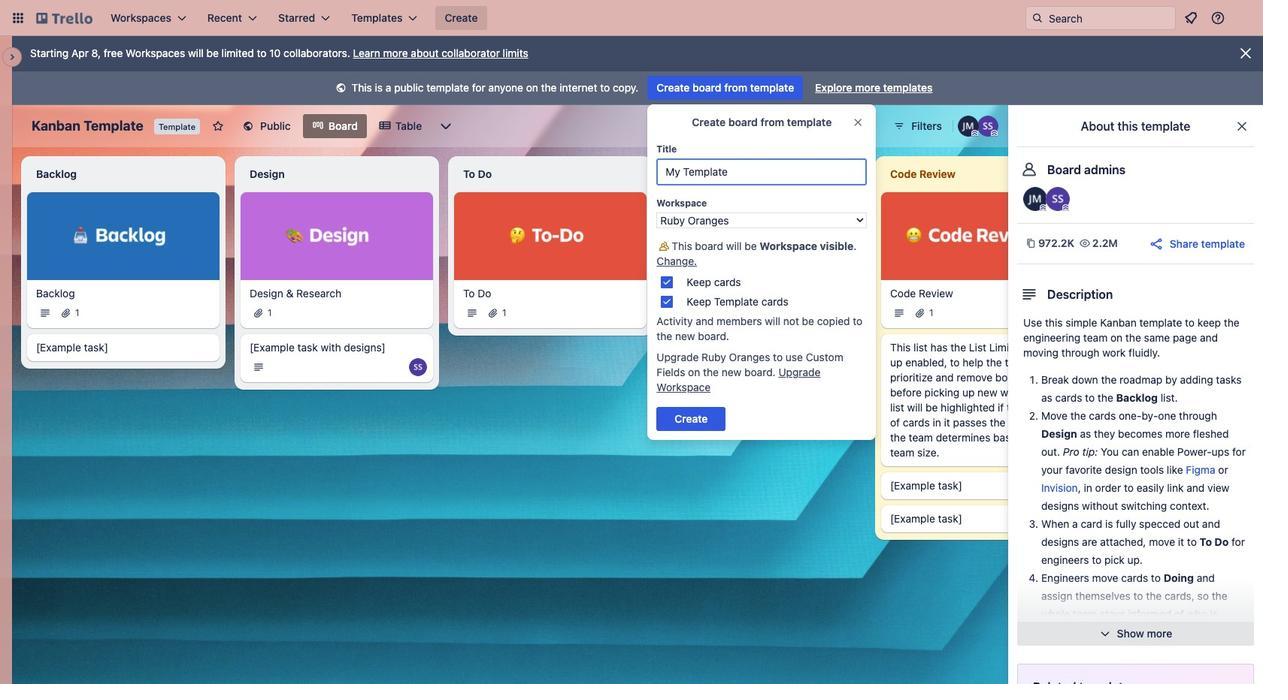 Task type: describe. For each thing, give the bounding box(es) containing it.
template inside button
[[1201, 237, 1245, 250]]

star or unstar board image
[[212, 120, 224, 132]]

2 keep from the top
[[687, 296, 711, 308]]

create inside button
[[445, 11, 478, 24]]

can inside the you can enable power-ups for your favorite design tools like
[[1122, 446, 1139, 459]]

create board from template link
[[648, 76, 803, 100]]

0 vertical spatial set
[[1200, 662, 1215, 675]]

2 vertical spatial to do
[[1200, 536, 1229, 549]]

1 vertical spatial stu smith (stusmith18) image
[[1046, 187, 1070, 211]]

back to home image
[[36, 6, 92, 30]]

tasks
[[1216, 374, 1242, 386]]

1 horizontal spatial up
[[962, 386, 975, 399]]

Backlog text field
[[27, 162, 220, 186]]

[example task with designs]
[[250, 341, 386, 354]]

copy.
[[613, 81, 639, 94]]

show more button
[[1017, 623, 1254, 647]]

Search field
[[1044, 7, 1175, 29]]

the inside this list has the list limits power- up enabled, to help the team prioritize and remove bottlenecks before picking up new work. the list will be highlighted if the number of cards in it passes the limit that the team determines based on team size.
[[1030, 386, 1048, 399]]

through inside move the cards one-by-one through design
[[1179, 410, 1217, 423]]

to left copy.
[[600, 81, 610, 94]]

if
[[998, 401, 1004, 414]]

team up size.
[[909, 431, 933, 444]]

to inside "for engineers to pick up."
[[1092, 554, 1102, 567]]

will inside this list has the list limits power- up enabled, to help the team prioritize and remove bottlenecks before picking up new work. the list will be highlighted if the number of cards in it passes the limit that the team determines based on team size.
[[907, 401, 923, 414]]

1 vertical spatial move
[[1092, 572, 1118, 585]]

review for code review text box
[[920, 168, 956, 180]]

to inside upgrade ruby oranges to use custom fields on the new board.
[[773, 351, 783, 364]]

templates
[[883, 81, 933, 94]]

out
[[1184, 518, 1199, 531]]

0 horizontal spatial is
[[375, 81, 383, 94]]

team inside use this simple kanban template to keep the engineering team on the same page and moving through work fluidly.
[[1083, 332, 1108, 344]]

1 horizontal spatial from
[[761, 116, 784, 129]]

invision link
[[1041, 482, 1078, 495]]

,
[[1078, 482, 1081, 495]]

design for design & research
[[250, 287, 283, 300]]

figma link
[[1186, 464, 1215, 477]]

table link
[[370, 114, 431, 138]]

card
[[1081, 518, 1102, 531]]

review inside cards then move through code review when they're ready for a second set of eyes. the team can set a
[[1197, 644, 1234, 657]]

team up bottlenecks
[[1005, 356, 1029, 369]]

determines
[[936, 431, 991, 444]]

workspace inside this board will be workspace visible . change.
[[760, 240, 817, 253]]

recent button
[[198, 6, 266, 30]]

show
[[1117, 628, 1144, 641]]

specced
[[1139, 518, 1181, 531]]

1 vertical spatial workspaces
[[126, 47, 185, 59]]

favorite
[[1066, 464, 1102, 477]]

1 for doing
[[716, 307, 720, 319]]

template down learn more about collaborator limits link
[[427, 81, 469, 94]]

and inside keep cards keep template cards activity and members will not be copied to the new board.
[[696, 315, 714, 328]]

you
[[1101, 446, 1119, 459]]

will inside keep cards keep template cards activity and members will not be copied to the new board.
[[765, 315, 781, 328]]

then
[[1073, 644, 1095, 657]]

0 horizontal spatial jenny (jennymarshall15) image
[[836, 358, 854, 376]]

this for simple
[[1045, 317, 1063, 329]]

be inside this list has the list limits power- up enabled, to help the team prioritize and remove bottlenecks before picking up new work. the list will be highlighted if the number of cards in it passes the limit that the team determines based on team size.
[[926, 401, 938, 414]]

moving
[[1023, 347, 1059, 359]]

and assign themselves to the cards, so the whole team stays informed of who is working on what.
[[1041, 572, 1228, 639]]

limits
[[503, 47, 528, 59]]

easily
[[1137, 482, 1164, 495]]

about
[[411, 47, 439, 59]]

cards down this board will be workspace visible . change.
[[714, 276, 741, 289]]

down
[[1072, 374, 1098, 386]]

for inside the you can enable power-ups for your favorite design tools like
[[1232, 446, 1246, 459]]

design & research
[[250, 287, 341, 300]]

template left explore
[[750, 81, 794, 94]]

create button
[[436, 6, 487, 30]]

it inside this list has the list limits power- up enabled, to help the team prioritize and remove bottlenecks before picking up new work. the list will be highlighted if the number of cards in it passes the limit that the team determines based on team size.
[[944, 416, 950, 429]]

tip:
[[1082, 446, 1098, 459]]

the inside upgrade ruby oranges to use custom fields on the new board.
[[703, 366, 719, 379]]

free
[[104, 47, 123, 59]]

Board name text field
[[24, 114, 151, 138]]

use this simple kanban template to keep the engineering team on the same page and moving through work fluidly.
[[1023, 317, 1240, 359]]

cards
[[1041, 644, 1070, 657]]

be left limited
[[206, 47, 219, 59]]

to inside keep cards keep template cards activity and members will not be copied to the new board.
[[853, 315, 863, 328]]

0 vertical spatial jenny (jennymarshall15) image
[[958, 116, 979, 137]]

whole
[[1041, 608, 1070, 621]]

the down before
[[890, 431, 906, 444]]

design
[[1105, 464, 1137, 477]]

and inside this list has the list limits power- up enabled, to help the team prioritize and remove bottlenecks before picking up new work. the list will be highlighted if the number of cards in it passes the limit that the team determines based on team size.
[[936, 371, 954, 384]]

1 for to do
[[502, 307, 506, 319]]

Design text field
[[241, 162, 433, 186]]

keep
[[1198, 317, 1221, 329]]

cards inside break down the roadmap by adding tasks as cards to the
[[1055, 392, 1082, 405]]

0 horizontal spatial from
[[724, 81, 748, 94]]

workspaces button
[[102, 6, 195, 30]]

0 horizontal spatial up
[[890, 356, 903, 369]]

change. link
[[657, 255, 697, 268]]

10
[[269, 47, 281, 59]]

informed
[[1128, 608, 1172, 621]]

are
[[1082, 536, 1097, 549]]

remove
[[957, 371, 993, 384]]

public
[[394, 81, 424, 94]]

out.
[[1041, 446, 1060, 459]]

engineers move cards to doing
[[1041, 572, 1194, 585]]

they're
[[1070, 662, 1104, 675]]

as inside break down the roadmap by adding tasks as cards to the
[[1041, 392, 1052, 405]]

this for template
[[1118, 120, 1138, 133]]

as they becomes more fleshed out.
[[1041, 428, 1229, 459]]

up.
[[1128, 554, 1143, 567]]

0 horizontal spatial doing
[[677, 287, 705, 300]]

recent
[[207, 11, 242, 24]]

in inside this list has the list limits power- up enabled, to help the team prioritize and remove bottlenecks before picking up new work. the list will be highlighted if the number of cards in it passes the limit that the team determines based on team size.
[[933, 416, 941, 429]]

the left internet
[[541, 81, 557, 94]]

will left limited
[[188, 47, 204, 59]]

enable
[[1142, 446, 1175, 459]]

and inside the , in order to easily link and view designs without switching context.
[[1187, 482, 1205, 495]]

roadmap
[[1120, 374, 1163, 386]]

the right keep
[[1224, 317, 1240, 329]]

apr
[[71, 47, 89, 59]]

0 vertical spatial workspace
[[657, 198, 707, 209]]

starred button
[[269, 6, 339, 30]]

explore more templates
[[815, 81, 933, 94]]

to down "for engineers to pick up."
[[1151, 572, 1161, 585]]

0 vertical spatial stu smith (stusmith18) image
[[977, 116, 999, 137]]

pick
[[1105, 554, 1125, 567]]

backlog link
[[36, 286, 211, 301]]

templates
[[351, 11, 403, 24]]

filters button
[[889, 114, 947, 138]]

limit
[[1009, 416, 1029, 429]]

about
[[1081, 120, 1115, 133]]

members
[[717, 315, 762, 328]]

by-
[[1142, 410, 1158, 423]]

fully
[[1116, 518, 1136, 531]]

0 notifications image
[[1182, 9, 1200, 27]]

the right has
[[951, 341, 966, 354]]

enabled,
[[905, 356, 947, 369]]

who
[[1187, 608, 1207, 621]]

designs for ,
[[1041, 500, 1079, 513]]

the down limits
[[986, 356, 1002, 369]]

ups
[[1212, 446, 1230, 459]]

upgrade workspace
[[657, 366, 821, 394]]

of inside this list has the list limits power- up enabled, to help the team prioritize and remove bottlenecks before picking up new work. the list will be highlighted if the number of cards in it passes the limit that the team determines based on team size.
[[890, 416, 900, 429]]

board. inside keep cards keep template cards activity and members will not be copied to the new board.
[[698, 330, 729, 343]]

through inside cards then move through code review when they're ready for a second set of eyes. the team can set a
[[1127, 644, 1165, 657]]

new inside this list has the list limits power- up enabled, to help the team prioritize and remove bottlenecks before picking up new work. the list will be highlighted if the number of cards in it passes the limit that the team determines based on team size.
[[978, 386, 998, 399]]

on inside use this simple kanban template to keep the engineering team on the same page and moving through work fluidly.
[[1111, 332, 1123, 344]]

this board will be workspace visible . change.
[[657, 240, 857, 268]]

number
[[1025, 401, 1063, 414]]

the right down
[[1101, 374, 1117, 386]]

a left public
[[386, 81, 391, 94]]

help
[[963, 356, 984, 369]]

fluidly.
[[1129, 347, 1160, 359]]

and inside "and assign themselves to the cards, so the whole team stays informed of who is working on what."
[[1197, 572, 1215, 585]]

you can enable power-ups for your favorite design tools like
[[1041, 446, 1246, 477]]

&
[[286, 287, 294, 300]]

of inside "and assign themselves to the cards, so the whole team stays informed of who is working on what."
[[1175, 608, 1184, 621]]

starred
[[278, 11, 315, 24]]

this for is
[[352, 81, 372, 94]]

0 vertical spatial create board from template
[[657, 81, 794, 94]]

be inside keep cards keep template cards activity and members will not be copied to the new board.
[[802, 315, 814, 328]]

pro tip:
[[1063, 446, 1098, 459]]

this list has the list limits power- up enabled, to help the team prioritize and remove bottlenecks before picking up new work. the list will be highlighted if the number of cards in it passes the limit that the team determines based on team size. link
[[890, 340, 1065, 461]]

team inside cards then move through code review when they're ready for a second set of eyes. the team can set a
[[1091, 680, 1115, 685]]

1 vertical spatial list
[[890, 401, 904, 414]]

more inside button
[[1147, 628, 1172, 641]]

share template button
[[1149, 236, 1245, 252]]

that
[[1032, 416, 1051, 429]]

highlighted
[[941, 401, 995, 414]]

be inside this board will be workspace visible . change.
[[745, 240, 757, 253]]

to inside break down the roadmap by adding tasks as cards to the
[[1085, 392, 1095, 405]]

review for code review link
[[919, 287, 953, 300]]

upgrade for upgrade workspace
[[779, 366, 821, 379]]

through inside use this simple kanban template to keep the engineering team on the same page and moving through work fluidly.
[[1062, 347, 1100, 359]]

to inside use this simple kanban template to keep the engineering team on the same page and moving through work fluidly.
[[1185, 317, 1195, 329]]

on right anyone
[[526, 81, 538, 94]]

to do for to do link in the top of the page
[[463, 287, 491, 300]]

list.
[[1161, 392, 1178, 405]]

this for board
[[672, 240, 692, 253]]

this is a public template for anyone on the internet to copy.
[[352, 81, 639, 94]]

template down explore
[[787, 116, 832, 129]]

filters
[[911, 120, 942, 132]]

team left size.
[[890, 446, 915, 459]]



Task type: vqa. For each thing, say whether or not it's contained in the screenshot.


Task type: locate. For each thing, give the bounding box(es) containing it.
move inside cards then move through code review when they're ready for a second set of eyes. the team can set a
[[1097, 644, 1124, 657]]

for engineers to pick up.
[[1041, 536, 1245, 567]]

backlog for backlog link
[[36, 287, 75, 300]]

2 vertical spatial new
[[978, 386, 998, 399]]

Code Review text field
[[881, 162, 1042, 186]]

to inside "and assign themselves to the cards, so the whole team stays informed of who is working on what."
[[1134, 590, 1143, 603]]

on inside "and assign themselves to the cards, so the whole team stays informed of who is working on what."
[[1082, 626, 1095, 639]]

this right about
[[1118, 120, 1138, 133]]

cards inside move the cards one-by-one through design
[[1089, 410, 1116, 423]]

0 horizontal spatial of
[[890, 416, 900, 429]]

code up the second
[[1167, 644, 1194, 657]]

1 horizontal spatial board.
[[744, 366, 776, 379]]

tools
[[1140, 464, 1164, 477]]

table
[[395, 120, 422, 132]]

3 1 from the left
[[502, 307, 506, 319]]

team down themselves
[[1073, 608, 1097, 621]]

collaborator
[[442, 47, 500, 59]]

0 vertical spatial designs
[[1041, 500, 1079, 513]]

2 vertical spatial move
[[1097, 644, 1124, 657]]

what.
[[1097, 626, 1124, 639]]

engineers
[[1041, 572, 1089, 585]]

[example task] link
[[36, 340, 211, 355], [677, 340, 851, 355], [890, 479, 1065, 494], [890, 512, 1065, 527]]

board for board admins
[[1047, 163, 1081, 177]]

1 vertical spatial code review
[[890, 287, 953, 300]]

0 horizontal spatial stu smith (stusmith18) image
[[977, 116, 999, 137]]

1 horizontal spatial board
[[1047, 163, 1081, 177]]

0 vertical spatial new
[[675, 330, 695, 343]]

0 horizontal spatial this
[[352, 81, 372, 94]]

be right not
[[802, 315, 814, 328]]

1 horizontal spatial the
[[1070, 680, 1088, 685]]

to down down
[[1085, 392, 1095, 405]]

review up the second
[[1197, 644, 1234, 657]]

1 vertical spatial designs
[[1041, 536, 1079, 549]]

activity
[[657, 315, 693, 328]]

stays
[[1100, 608, 1125, 621]]

as inside as they becomes more fleshed out.
[[1080, 428, 1091, 441]]

1 horizontal spatial it
[[1178, 536, 1184, 549]]

working
[[1041, 626, 1080, 639]]

2 vertical spatial this
[[890, 341, 911, 354]]

2 vertical spatial design
[[1041, 428, 1077, 441]]

starting apr 8, free workspaces will be limited to 10 collaborators. learn more about collaborator limits
[[30, 47, 528, 59]]

1 horizontal spatial template
[[159, 122, 196, 132]]

0 horizontal spatial set
[[1139, 680, 1154, 685]]

kanban template
[[32, 118, 144, 134]]

anyone
[[488, 81, 523, 94]]

up
[[890, 356, 903, 369], [962, 386, 975, 399]]

code for code review link
[[890, 287, 916, 300]]

this inside this board will be workspace visible . change.
[[672, 240, 692, 253]]

and down figma
[[1187, 482, 1205, 495]]

1 horizontal spatial through
[[1127, 644, 1165, 657]]

workspace left visible
[[760, 240, 817, 253]]

0 vertical spatial list
[[914, 341, 928, 354]]

0 horizontal spatial kanban
[[32, 118, 80, 134]]

pro
[[1063, 446, 1080, 459]]

will inside this board will be workspace visible . change.
[[726, 240, 742, 253]]

to left help
[[950, 356, 960, 369]]

to right copied
[[853, 315, 863, 328]]

team down they're
[[1091, 680, 1115, 685]]

0 vertical spatial it
[[944, 416, 950, 429]]

up up highlighted
[[962, 386, 975, 399]]

design for design
[[250, 168, 285, 180]]

1 horizontal spatial set
[[1200, 662, 1215, 675]]

backlog
[[36, 168, 77, 180], [36, 287, 75, 300], [1116, 392, 1158, 405]]

review down filters
[[920, 168, 956, 180]]

will left not
[[765, 315, 781, 328]]

the down the if
[[990, 416, 1006, 429]]

board link
[[303, 114, 367, 138]]

move down the specced
[[1149, 536, 1175, 549]]

2 vertical spatial to
[[1200, 536, 1212, 549]]

this up engineering
[[1045, 317, 1063, 329]]

1 horizontal spatial kanban
[[1100, 317, 1137, 329]]

sm image
[[333, 81, 348, 96]]

2 vertical spatial do
[[1215, 536, 1229, 549]]

to up informed
[[1134, 590, 1143, 603]]

more right learn
[[383, 47, 408, 59]]

power- up figma link
[[1177, 446, 1212, 459]]

, in order to easily link and view designs without switching context.
[[1041, 482, 1230, 513]]

on
[[526, 81, 538, 94], [1111, 332, 1123, 344], [688, 366, 700, 379], [1026, 431, 1038, 444], [1082, 626, 1095, 639]]

0 horizontal spatial create
[[445, 11, 478, 24]]

workspaces
[[111, 11, 171, 24], [126, 47, 185, 59]]

page
[[1173, 332, 1197, 344]]

search image
[[1032, 12, 1044, 24]]

the right move
[[1071, 410, 1086, 423]]

2 horizontal spatial is
[[1210, 608, 1218, 621]]

1 vertical spatial code
[[890, 287, 916, 300]]

this up enabled,
[[890, 341, 911, 354]]

0 vertical spatial backlog
[[36, 168, 77, 180]]

the up number
[[1030, 386, 1048, 399]]

0 vertical spatial to do
[[463, 168, 492, 180]]

1
[[75, 307, 79, 319], [268, 307, 272, 319], [502, 307, 506, 319], [716, 307, 720, 319], [929, 307, 934, 319]]

this
[[352, 81, 372, 94], [672, 240, 692, 253], [890, 341, 911, 354]]

1 vertical spatial to do
[[463, 287, 491, 300]]

board left admins
[[1047, 163, 1081, 177]]

the down "activity"
[[657, 330, 672, 343]]

new inside upgrade ruby oranges to use custom fields on the new board.
[[722, 366, 742, 379]]

from
[[724, 81, 748, 94], [761, 116, 784, 129]]

task]
[[84, 341, 108, 354], [725, 341, 749, 354], [938, 479, 962, 492], [938, 512, 962, 525]]

workspaces up free
[[111, 11, 171, 24]]

upgrade inside upgrade ruby oranges to use custom fields on the new board.
[[657, 351, 699, 364]]

2 vertical spatial board
[[695, 240, 723, 253]]

1 horizontal spatial upgrade
[[779, 366, 821, 379]]

jenny (jennymarshall15) image right filters
[[958, 116, 979, 137]]

code inside text box
[[890, 168, 917, 180]]

1 vertical spatial doing
[[1164, 572, 1194, 585]]

team inside "and assign themselves to the cards, so the whole team stays informed of who is working on what."
[[1073, 608, 1097, 621]]

do for the to do text box
[[478, 168, 492, 180]]

limits
[[989, 341, 1018, 354]]

1 down backlog link
[[75, 307, 79, 319]]

set
[[1200, 662, 1215, 675], [1139, 680, 1154, 685]]

explore more templates link
[[806, 76, 942, 100]]

doing up cards,
[[1164, 572, 1194, 585]]

on down that
[[1026, 431, 1038, 444]]

it inside when a card is fully specced out and designs are attached, move it to
[[1178, 536, 1184, 549]]

list up enabled,
[[914, 341, 928, 354]]

2 horizontal spatial new
[[978, 386, 998, 399]]

the up informed
[[1146, 590, 1162, 603]]

do for to do link in the top of the page
[[478, 287, 491, 300]]

cards inside this list has the list limits power- up enabled, to help the team prioritize and remove bottlenecks before picking up new work. the list will be highlighted if the number of cards in it passes the limit that the team determines based on team size.
[[903, 416, 930, 429]]

be
[[206, 47, 219, 59], [745, 240, 757, 253], [802, 315, 814, 328], [926, 401, 938, 414]]

and up so
[[1197, 572, 1215, 585]]

0 vertical spatial can
[[1122, 446, 1139, 459]]

board down sm image
[[328, 120, 358, 132]]

and right "activity"
[[696, 315, 714, 328]]

do
[[478, 168, 492, 180], [478, 287, 491, 300], [1215, 536, 1229, 549]]

1 vertical spatial as
[[1080, 428, 1091, 441]]

1 designs from the top
[[1041, 500, 1079, 513]]

template inside use this simple kanban template to keep the engineering team on the same page and moving through work fluidly.
[[1140, 317, 1182, 329]]

team down simple
[[1083, 332, 1108, 344]]

power- inside the you can enable power-ups for your favorite design tools like
[[1177, 446, 1212, 459]]

1 vertical spatial this
[[672, 240, 692, 253]]

0 horizontal spatial this
[[1045, 317, 1063, 329]]

code review for code review link
[[890, 287, 953, 300]]

workspaces inside dropdown button
[[111, 11, 171, 24]]

the down down
[[1098, 392, 1113, 405]]

template right share
[[1201, 237, 1245, 250]]

the down they're
[[1070, 680, 1088, 685]]

upgrade up fields on the right
[[657, 351, 699, 364]]

0 vertical spatial create
[[445, 11, 478, 24]]

doing
[[677, 287, 705, 300], [1164, 572, 1194, 585]]

board inside this board will be workspace visible . change.
[[695, 240, 723, 253]]

stu smith (stusmith18) image
[[977, 116, 999, 137], [1046, 187, 1070, 211]]

to do for the to do text box
[[463, 168, 492, 180]]

workspace up sm icon
[[657, 198, 707, 209]]

public button
[[233, 114, 300, 138]]

customize views image
[[439, 119, 454, 134]]

jenny (jennymarshall15) image
[[958, 116, 979, 137], [1023, 187, 1047, 211], [836, 358, 854, 376]]

the inside cards then move through code review when they're ready for a second set of eyes. the team can set a
[[1070, 680, 1088, 685]]

kanban up work
[[1100, 317, 1137, 329]]

a left the second
[[1153, 662, 1159, 675]]

1 vertical spatial kanban
[[1100, 317, 1137, 329]]

1 vertical spatial keep
[[687, 296, 711, 308]]

0 vertical spatial review
[[920, 168, 956, 180]]

this
[[1118, 120, 1138, 133], [1045, 317, 1063, 329]]

1 for code review
[[929, 307, 934, 319]]

stu smith (stusmith18) image
[[409, 358, 427, 376]]

board
[[693, 81, 721, 94], [728, 116, 758, 129], [695, 240, 723, 253]]

stu smith (stusmith18) image down board admins
[[1046, 187, 1070, 211]]

new down the remove
[[978, 386, 998, 399]]

review inside text box
[[920, 168, 956, 180]]

is inside "and assign themselves to the cards, so the whole team stays informed of who is working on what."
[[1210, 608, 1218, 621]]

1 vertical spatial the
[[1070, 680, 1088, 685]]

1 vertical spatial up
[[962, 386, 975, 399]]

the up fluidly.
[[1126, 332, 1141, 344]]

1 vertical spatial from
[[761, 116, 784, 129]]

is
[[375, 81, 383, 94], [1105, 518, 1113, 531], [1210, 608, 1218, 621]]

2 code review from the top
[[890, 287, 953, 300]]

1 vertical spatial this
[[1045, 317, 1063, 329]]

0 horizontal spatial power-
[[1021, 341, 1056, 354]]

0 vertical spatial board.
[[698, 330, 729, 343]]

of inside cards then move through code review when they're ready for a second set of eyes. the team can set a
[[1218, 662, 1228, 675]]

the
[[1030, 386, 1048, 399], [1070, 680, 1088, 685]]

2 vertical spatial backlog
[[1116, 392, 1158, 405]]

list down before
[[890, 401, 904, 414]]

1 code review from the top
[[890, 168, 956, 180]]

create up collaborator
[[445, 11, 478, 24]]

1 vertical spatial backlog
[[36, 287, 75, 300]]

0 vertical spatial kanban
[[32, 118, 80, 134]]

and inside use this simple kanban template to keep the engineering team on the same page and moving through work fluidly.
[[1200, 332, 1218, 344]]

0 vertical spatial up
[[890, 356, 903, 369]]

0 vertical spatial workspaces
[[111, 11, 171, 24]]

a inside when a card is fully specced out and designs are attached, move it to
[[1072, 518, 1078, 531]]

the right the if
[[1007, 401, 1023, 414]]

2 vertical spatial review
[[1197, 644, 1234, 657]]

backlog inside text box
[[36, 168, 77, 180]]

to left use
[[773, 351, 783, 364]]

create board from template
[[657, 81, 794, 94], [692, 116, 832, 129]]

designs]
[[344, 341, 386, 354]]

1 vertical spatial power-
[[1177, 446, 1212, 459]]

size.
[[917, 446, 940, 459]]

2 horizontal spatial create
[[692, 116, 726, 129]]

0 vertical spatial code
[[890, 168, 917, 180]]

2 horizontal spatial through
[[1179, 410, 1217, 423]]

for inside "for engineers to pick up."
[[1232, 536, 1245, 549]]

design inside text box
[[250, 168, 285, 180]]

1 1 from the left
[[75, 307, 79, 319]]

template inside text box
[[84, 118, 144, 134]]

attached,
[[1100, 536, 1146, 549]]

to inside when a card is fully specced out and designs are attached, move it to
[[1187, 536, 1197, 549]]

0 horizontal spatial as
[[1041, 392, 1052, 405]]

code review down the filters button
[[890, 168, 956, 180]]

0 vertical spatial from
[[724, 81, 748, 94]]

will
[[188, 47, 204, 59], [726, 240, 742, 253], [765, 315, 781, 328], [907, 401, 923, 414]]

this for list
[[890, 341, 911, 354]]

this member is an admin of this board. image
[[971, 130, 978, 137], [991, 130, 998, 137], [1040, 205, 1047, 211], [1062, 205, 1069, 211]]

the inside move the cards one-by-one through design
[[1071, 410, 1086, 423]]

engineers
[[1041, 554, 1089, 567]]

template right about
[[1141, 120, 1191, 133]]

cards up not
[[762, 296, 789, 308]]

2 designs from the top
[[1041, 536, 1079, 549]]

2 horizontal spatial this
[[890, 341, 911, 354]]

0 horizontal spatial through
[[1062, 347, 1100, 359]]

5 1 from the left
[[929, 307, 934, 319]]

to inside text box
[[463, 168, 475, 180]]

more down one
[[1165, 428, 1190, 441]]

design
[[250, 168, 285, 180], [250, 287, 283, 300], [1041, 428, 1077, 441]]

code for code review text box
[[890, 168, 917, 180]]

copied
[[817, 315, 850, 328]]

it down out at the right bottom of the page
[[1178, 536, 1184, 549]]

2 horizontal spatial jenny (jennymarshall15) image
[[1023, 187, 1047, 211]]

can down ready
[[1118, 680, 1136, 685]]

more inside as they becomes more fleshed out.
[[1165, 428, 1190, 441]]

ruby anderson (rubyanderson7) image
[[1236, 9, 1254, 27]]

can up design
[[1122, 446, 1139, 459]]

upgrade for upgrade ruby oranges to use custom fields on the new board.
[[657, 351, 699, 364]]

move the cards one-by-one through design
[[1041, 410, 1217, 441]]

assign
[[1041, 590, 1073, 603]]

to down out at the right bottom of the page
[[1187, 536, 1197, 549]]

task
[[297, 341, 318, 354]]

1 vertical spatial create board from template
[[692, 116, 832, 129]]

in inside the , in order to easily link and view designs without switching context.
[[1084, 482, 1092, 495]]

to for to do link in the top of the page
[[463, 287, 475, 300]]

cards down up.
[[1121, 572, 1148, 585]]

2 vertical spatial through
[[1127, 644, 1165, 657]]

kanban inside use this simple kanban template to keep the engineering team on the same page and moving through work fluidly.
[[1100, 317, 1137, 329]]

in right ,
[[1084, 482, 1092, 495]]

0 vertical spatial is
[[375, 81, 383, 94]]

fields
[[657, 366, 685, 379]]

template up members
[[714, 296, 759, 308]]

on inside upgrade ruby oranges to use custom fields on the new board.
[[688, 366, 700, 379]]

backlog for backlog text box
[[36, 168, 77, 180]]

workspace inside upgrade workspace
[[657, 381, 711, 394]]

board admins
[[1047, 163, 1126, 177]]

doing link
[[677, 286, 851, 301]]

and inside when a card is fully specced out and designs are attached, move it to
[[1202, 518, 1220, 531]]

as up tip:
[[1080, 428, 1091, 441]]

upgrade inside upgrade workspace
[[779, 366, 821, 379]]

share template
[[1170, 237, 1245, 250]]

adding
[[1180, 374, 1213, 386]]

2.2m
[[1092, 237, 1118, 250]]

invision
[[1041, 482, 1078, 495]]

1 vertical spatial board
[[1047, 163, 1081, 177]]

1 horizontal spatial in
[[1084, 482, 1092, 495]]

template inside keep cards keep template cards activity and members will not be copied to the new board.
[[714, 296, 759, 308]]

2 1 from the left
[[268, 307, 272, 319]]

on up work
[[1111, 332, 1123, 344]]

break
[[1041, 374, 1069, 386]]

primary element
[[0, 0, 1263, 36]]

8,
[[91, 47, 101, 59]]

designs for when
[[1041, 536, 1079, 549]]

about this template
[[1081, 120, 1191, 133]]

designs inside the , in order to easily link and view designs without switching context.
[[1041, 500, 1079, 513]]

ready
[[1107, 662, 1134, 675]]

before
[[890, 386, 922, 399]]

context.
[[1170, 500, 1209, 513]]

will down before
[[907, 401, 923, 414]]

fleshed
[[1193, 428, 1229, 441]]

1 keep from the top
[[687, 276, 711, 289]]

board. down oranges
[[744, 366, 776, 379]]

code review up has
[[890, 287, 953, 300]]

public
[[260, 120, 291, 132]]

design left &
[[250, 287, 283, 300]]

1 vertical spatial jenny (jennymarshall15) image
[[1023, 187, 1047, 211]]

or
[[1218, 464, 1228, 477]]

0 horizontal spatial board.
[[698, 330, 729, 343]]

0 vertical spatial move
[[1149, 536, 1175, 549]]

a down the second
[[1156, 680, 1162, 685]]

1 horizontal spatial new
[[722, 366, 742, 379]]

through up fleshed
[[1179, 410, 1217, 423]]

code review for code review text box
[[890, 168, 956, 180]]

1 vertical spatial upgrade
[[779, 366, 821, 379]]

by
[[1165, 374, 1177, 386]]

[example task]
[[36, 341, 108, 354], [677, 341, 749, 354], [890, 479, 962, 492], [890, 512, 962, 525]]

1 horizontal spatial as
[[1080, 428, 1091, 441]]

2 vertical spatial create
[[692, 116, 726, 129]]

same
[[1144, 332, 1170, 344]]

0 horizontal spatial it
[[944, 416, 950, 429]]

new down ruby
[[722, 366, 742, 379]]

1 horizontal spatial list
[[914, 341, 928, 354]]

collaborators.
[[284, 47, 350, 59]]

move inside when a card is fully specced out and designs are attached, move it to
[[1149, 536, 1175, 549]]

open information menu image
[[1211, 11, 1226, 26]]

templates button
[[342, 6, 427, 30]]

list
[[969, 341, 987, 354]]

do inside text box
[[478, 168, 492, 180]]

this inside this list has the list limits power- up enabled, to help the team prioritize and remove bottlenecks before picking up new work. the list will be highlighted if the number of cards in it passes the limit that the team determines based on team size.
[[890, 341, 911, 354]]

code inside cards then move through code review when they're ready for a second set of eyes. the team can set a
[[1167, 644, 1194, 657]]

0 vertical spatial through
[[1062, 347, 1100, 359]]

this inside use this simple kanban template to keep the engineering team on the same page and moving through work fluidly.
[[1045, 317, 1063, 329]]

1 vertical spatial to
[[463, 287, 475, 300]]

code review inside text box
[[890, 168, 956, 180]]

break down the roadmap by adding tasks as cards to the
[[1041, 374, 1242, 405]]

kanban inside text box
[[32, 118, 80, 134]]

to for the to do text box
[[463, 168, 475, 180]]

picking
[[925, 386, 960, 399]]

is inside when a card is fully specced out and designs are attached, move it to
[[1105, 518, 1113, 531]]

None submit
[[657, 408, 726, 432]]

on inside this list has the list limits power- up enabled, to help the team prioritize and remove bottlenecks before picking up new work. the list will be highlighted if the number of cards in it passes the limit that the team determines based on team size.
[[1026, 431, 1038, 444]]

set right the second
[[1200, 662, 1215, 675]]

972.2k
[[1038, 237, 1075, 250]]

new inside keep cards keep template cards activity and members will not be copied to the new board.
[[675, 330, 695, 343]]

1 vertical spatial board
[[728, 116, 758, 129]]

Title text field
[[657, 159, 867, 186]]

0 vertical spatial this
[[352, 81, 372, 94]]

keep down 'change.' link at the top right of the page
[[687, 276, 711, 289]]

designs inside when a card is fully specced out and designs are attached, move it to
[[1041, 536, 1079, 549]]

0 vertical spatial board
[[693, 81, 721, 94]]

to left the pick
[[1092, 554, 1102, 567]]

work.
[[1000, 386, 1027, 399]]

workspace down fields on the right
[[657, 381, 711, 394]]

board for board
[[328, 120, 358, 132]]

0 vertical spatial do
[[478, 168, 492, 180]]

1 vertical spatial create
[[657, 81, 690, 94]]

to left 10
[[257, 47, 267, 59]]

sm image
[[657, 239, 672, 254]]

0 horizontal spatial new
[[675, 330, 695, 343]]

for inside cards then move through code review when they're ready for a second set of eyes. the team can set a
[[1137, 662, 1151, 675]]

4 1 from the left
[[716, 307, 720, 319]]

power- inside this list has the list limits power- up enabled, to help the team prioritize and remove bottlenecks before picking up new work. the list will be highlighted if the number of cards in it passes the limit that the team determines based on team size.
[[1021, 341, 1056, 354]]

can inside cards then move through code review when they're ready for a second set of eyes. the team can set a
[[1118, 680, 1136, 685]]

and down keep
[[1200, 332, 1218, 344]]

design inside move the cards one-by-one through design
[[1041, 428, 1077, 441]]

1 vertical spatial board.
[[744, 366, 776, 379]]

to inside the , in order to easily link and view designs without switching context.
[[1124, 482, 1134, 495]]

like
[[1167, 464, 1183, 477]]

To Do text field
[[454, 162, 647, 186]]

design down public button
[[250, 168, 285, 180]]

1 horizontal spatial doing
[[1164, 572, 1194, 585]]

the inside keep cards keep template cards activity and members will not be copied to the new board.
[[657, 330, 672, 343]]

the down ruby
[[703, 366, 719, 379]]

board. inside upgrade ruby oranges to use custom fields on the new board.
[[744, 366, 776, 379]]

and right out at the right bottom of the page
[[1202, 518, 1220, 531]]

1 down design & research
[[268, 307, 272, 319]]

0 vertical spatial power-
[[1021, 341, 1056, 354]]

up up prioritize
[[890, 356, 903, 369]]

it
[[944, 416, 950, 429], [1178, 536, 1184, 549]]

a left the card
[[1072, 518, 1078, 531]]

the right so
[[1212, 590, 1228, 603]]

1 vertical spatial set
[[1139, 680, 1154, 685]]

2 horizontal spatial of
[[1218, 662, 1228, 675]]

to inside this list has the list limits power- up enabled, to help the team prioritize and remove bottlenecks before picking up new work. the list will be highlighted if the number of cards in it passes the limit that the team determines based on team size.
[[950, 356, 960, 369]]

to do inside text box
[[463, 168, 492, 180]]

limited
[[222, 47, 254, 59]]

1 for backlog
[[75, 307, 79, 319]]

cards up they
[[1089, 410, 1116, 423]]

cards,
[[1165, 590, 1195, 603]]

keep up "activity"
[[687, 296, 711, 308]]

be down the picking
[[926, 401, 938, 414]]

cards down break
[[1055, 392, 1082, 405]]

of right the second
[[1218, 662, 1228, 675]]

0 horizontal spatial board
[[328, 120, 358, 132]]

more right explore
[[855, 81, 881, 94]]

0 horizontal spatial in
[[933, 416, 941, 429]]

they
[[1094, 428, 1115, 441]]

design down move
[[1041, 428, 1077, 441]]

0 horizontal spatial list
[[890, 401, 904, 414]]



